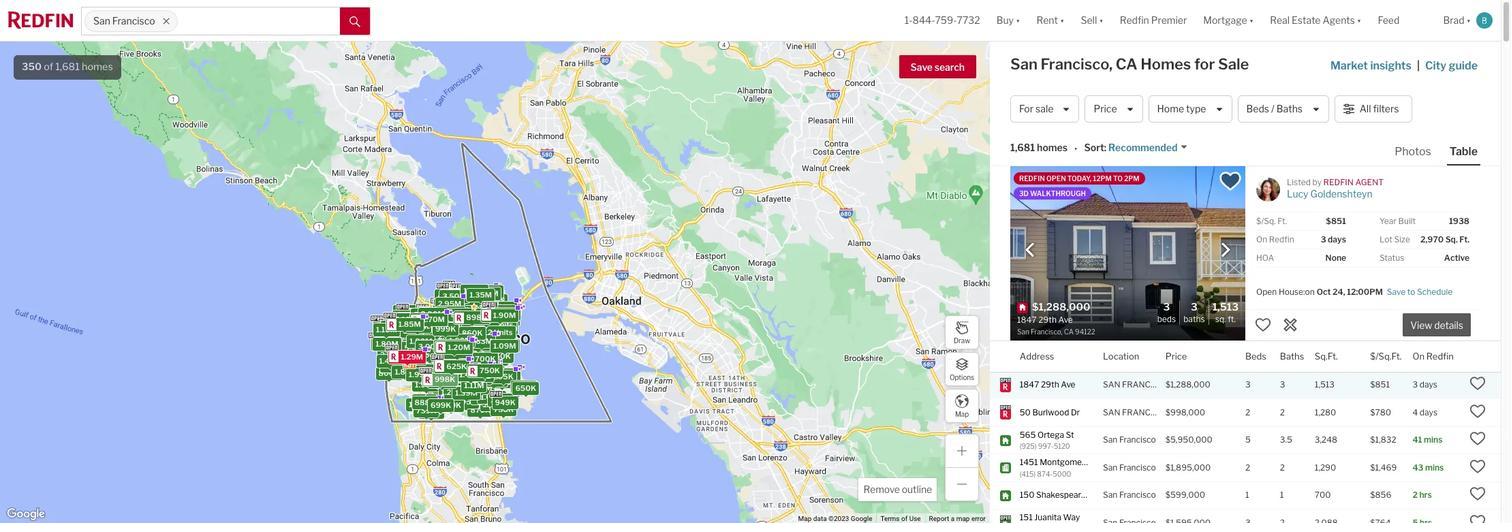 Task type: describe. For each thing, give the bounding box(es) containing it.
1.89m
[[394, 367, 417, 376]]

1 vertical spatial 749k
[[437, 328, 457, 338]]

1,513 for 1,513
[[1315, 380, 1335, 390]]

sort
[[1084, 142, 1104, 154]]

844-
[[913, 15, 935, 26]]

950k up 595k
[[456, 386, 477, 395]]

options button
[[945, 352, 979, 386]]

0 horizontal spatial on redfin
[[1256, 234, 1294, 245]]

1847
[[1020, 380, 1039, 390]]

1 vertical spatial 1.49m
[[468, 370, 491, 380]]

sell
[[1081, 15, 1097, 26]]

ave
[[1061, 380, 1076, 390]]

1,513 for 1,513 sq. ft.
[[1213, 301, 1239, 313]]

0 horizontal spatial 2.10m
[[395, 314, 417, 324]]

650k
[[515, 383, 536, 392]]

0 vertical spatial 550k
[[459, 295, 480, 305]]

1 vertical spatial 879k
[[470, 405, 490, 414]]

$1,895,000
[[1166, 463, 1211, 473]]

$780
[[1370, 407, 1391, 418]]

recommended button
[[1107, 141, 1189, 154]]

2pm
[[1124, 174, 1140, 183]]

sell ▾ button
[[1073, 0, 1112, 41]]

1847 29th ave link
[[1020, 380, 1091, 391]]

0 vertical spatial 878k
[[493, 308, 513, 318]]

565 ortega st (925) 997-5120
[[1020, 430, 1074, 450]]

0 vertical spatial 1.49m
[[467, 295, 490, 304]]

565
[[1020, 430, 1036, 440]]

0 vertical spatial 2.95m
[[438, 299, 461, 308]]

save search
[[911, 61, 965, 73]]

home type button
[[1148, 95, 1232, 123]]

4 for 4 units
[[449, 336, 454, 346]]

428k
[[483, 330, 503, 339]]

oct
[[1317, 287, 1331, 297]]

year built
[[1380, 216, 1416, 226]]

of for terms
[[901, 515, 908, 523]]

1 vertical spatial 1.58m
[[458, 340, 481, 350]]

0 vertical spatial 5 units
[[467, 303, 492, 313]]

3.75m
[[456, 326, 480, 336]]

719k
[[412, 322, 430, 331]]

$/sq.
[[1256, 216, 1276, 226]]

size
[[1394, 234, 1410, 245]]

950k down 750k
[[479, 376, 500, 386]]

google
[[851, 515, 872, 523]]

view details
[[1410, 320, 1463, 331]]

real
[[1270, 15, 1290, 26]]

2 vertical spatial 1.45m
[[479, 350, 501, 360]]

1,681 homes •
[[1010, 142, 1078, 154]]

all filters button
[[1335, 95, 1412, 123]]

2 horizontal spatial 1
[[1280, 490, 1284, 500]]

terms of use
[[881, 515, 921, 523]]

remove outline button
[[859, 478, 937, 501]]

1 vertical spatial 3 days
[[1413, 380, 1438, 390]]

1 vertical spatial 1.25m
[[443, 333, 465, 343]]

view details link
[[1403, 312, 1471, 337]]

agent
[[1356, 177, 1384, 187]]

feed
[[1378, 15, 1400, 26]]

1.10m up 840k on the left of page
[[473, 345, 494, 354]]

3,248
[[1315, 435, 1338, 445]]

485k
[[442, 360, 463, 370]]

5.25m
[[450, 336, 473, 346]]

759-
[[935, 15, 957, 26]]

san francisco $998,000
[[1103, 407, 1205, 418]]

800k
[[378, 368, 399, 378]]

san francisco for $599,000
[[1103, 490, 1156, 500]]

2 horizontal spatial 5
[[1245, 435, 1251, 445]]

1,513 sq. ft.
[[1213, 301, 1239, 324]]

1.10m down 988k
[[383, 339, 404, 348]]

agents
[[1323, 15, 1355, 26]]

0 vertical spatial 699k
[[513, 382, 534, 392]]

0 vertical spatial 1.45m
[[461, 298, 484, 308]]

1 vertical spatial 5 units
[[453, 353, 479, 363]]

insights
[[1370, 59, 1412, 72]]

1.23m
[[491, 306, 513, 316]]

photos
[[1395, 145, 1431, 158]]

5 ▾ from the left
[[1357, 15, 1362, 26]]

favorite this home image for 4 days
[[1470, 403, 1486, 420]]

0 horizontal spatial 5
[[453, 353, 458, 363]]

0 horizontal spatial 849k
[[465, 296, 486, 306]]

1.11m
[[464, 380, 484, 390]]

x-out this home image
[[1282, 317, 1299, 333]]

750k
[[479, 366, 500, 375]]

1 vertical spatial 550k
[[469, 376, 490, 385]]

0 horizontal spatial 1.39m
[[455, 388, 477, 397]]

1 vertical spatial 878k
[[415, 395, 435, 405]]

2 hrs
[[1413, 490, 1432, 500]]

1 vertical spatial save
[[1387, 287, 1406, 297]]

978k
[[497, 309, 517, 318]]

lucy goldenshteyn link
[[1287, 188, 1373, 200]]

0 horizontal spatial 1,681
[[55, 61, 80, 73]]

$1,288,000
[[1166, 380, 1211, 390]]

925k
[[475, 367, 495, 376]]

1 vertical spatial 2.30m
[[422, 338, 446, 348]]

$998,000
[[1166, 407, 1205, 418]]

1 vertical spatial 1.53m
[[398, 343, 421, 352]]

1451 montgomery st #8 link
[[1020, 457, 1112, 468]]

2 vertical spatial 2.30m
[[471, 358, 495, 368]]

2,970
[[1421, 234, 1444, 245]]

3.60m
[[448, 287, 472, 297]]

4 for 4 days
[[1413, 407, 1418, 418]]

3 baths
[[1184, 301, 1205, 324]]

1 vertical spatial 599k
[[467, 366, 487, 375]]

redfin inside listed by redfin agent lucy goldenshteyn
[[1324, 177, 1354, 187]]

1.10m up 595k
[[454, 383, 476, 393]]

475k
[[431, 338, 451, 348]]

san francisco left remove san francisco image
[[93, 15, 155, 27]]

0 vertical spatial days
[[1328, 234, 1346, 245]]

▾ for brad ▾
[[1467, 15, 1471, 26]]

active
[[1444, 253, 1470, 263]]

1938
[[1449, 216, 1470, 226]]

map region
[[0, 0, 1073, 523]]

589k
[[468, 311, 489, 321]]

0 horizontal spatial 699k
[[430, 400, 451, 410]]

790k
[[464, 317, 484, 326]]

2.38m
[[481, 295, 505, 305]]

1.42m
[[467, 293, 489, 303]]

1 horizontal spatial price button
[[1166, 341, 1187, 372]]

homes inside 1,681 homes •
[[1037, 142, 1068, 154]]

1 horizontal spatial ft.
[[1278, 216, 1287, 226]]

0 horizontal spatial 1.68m
[[379, 365, 402, 375]]

ca
[[1116, 55, 1138, 73]]

3.5
[[1280, 435, 1292, 445]]

2 vertical spatial baths
[[1280, 351, 1304, 361]]

0 horizontal spatial homes
[[82, 61, 113, 73]]

1-844-759-7732 link
[[905, 15, 980, 26]]

635k
[[491, 376, 512, 386]]

2 1.00m from the left
[[480, 392, 503, 402]]

1 vertical spatial 1.99m
[[408, 369, 431, 379]]

map
[[956, 515, 970, 523]]

151 juanita way
[[1020, 512, 1080, 523]]

12pm
[[1093, 174, 1112, 183]]

3 up none on the right
[[1321, 234, 1326, 245]]

san up for
[[1010, 55, 1038, 73]]

1 horizontal spatial 799k
[[461, 332, 481, 342]]

1 horizontal spatial redfin
[[1269, 234, 1294, 245]]

▾ for sell ▾
[[1099, 15, 1104, 26]]

0 horizontal spatial 629k
[[442, 361, 463, 371]]

3.30m
[[413, 309, 437, 319]]

2,970 sq. ft.
[[1421, 234, 1470, 245]]

0 vertical spatial 599k
[[421, 311, 442, 320]]

3 up 4 days
[[1413, 380, 1418, 390]]

status
[[1380, 253, 1404, 263]]

1 horizontal spatial 1.39m
[[492, 323, 515, 333]]

0 vertical spatial 2.30m
[[471, 301, 495, 310]]

0 vertical spatial 879k
[[453, 326, 474, 336]]

of for 350
[[44, 61, 53, 73]]

1 vertical spatial on redfin
[[1413, 351, 1454, 361]]

st for shakespeare
[[1088, 490, 1096, 500]]

2.08m
[[399, 314, 423, 323]]

151 juanita way link
[[1020, 512, 1091, 523]]

0 vertical spatial 749k
[[485, 311, 505, 320]]

1 horizontal spatial 1
[[1245, 490, 1249, 500]]

sq. for 2,970
[[1446, 234, 1458, 245]]

lucy goldenshteyn image
[[1248, 178, 1285, 215]]

2 vertical spatial 1.25m
[[440, 380, 462, 389]]

0 vertical spatial 789k
[[462, 316, 483, 326]]

725k
[[463, 314, 483, 323]]

on inside button
[[1413, 351, 1425, 361]]

29th
[[1041, 380, 1059, 390]]

3 inside 3 beds
[[1163, 301, 1170, 313]]

0 vertical spatial 898k
[[466, 312, 487, 322]]

1 vertical spatial 3.20m
[[447, 375, 471, 385]]

previous button image
[[1023, 243, 1037, 257]]

1,290
[[1315, 463, 1336, 473]]

1 horizontal spatial 1.68m
[[436, 360, 459, 370]]

mortgage ▾ button
[[1203, 0, 1254, 41]]

francisco for $5,950,000
[[1119, 435, 1156, 445]]

map for map data ©2023 google
[[798, 515, 812, 523]]

brad
[[1443, 15, 1465, 26]]

2 vertical spatial 599k
[[421, 407, 441, 417]]

2 vertical spatial 550k
[[428, 396, 449, 405]]

ft. for 1,513
[[1228, 314, 1236, 324]]

2 vertical spatial 749k
[[457, 339, 477, 349]]

data
[[813, 515, 827, 523]]

#8
[[1101, 457, 1112, 467]]

3 beds
[[1157, 301, 1176, 324]]

1 vertical spatial 898k
[[484, 354, 505, 363]]

open
[[1256, 287, 1277, 297]]

1 horizontal spatial price
[[1166, 351, 1187, 361]]

beds for beds / baths
[[1247, 103, 1269, 115]]

rent ▾
[[1037, 15, 1065, 26]]

1 horizontal spatial 1.99m
[[466, 297, 489, 307]]

3d
[[1019, 189, 1029, 198]]

1 vertical spatial 1.45m
[[458, 331, 481, 340]]

1,280
[[1315, 407, 1336, 418]]

1 horizontal spatial 2.95m
[[464, 366, 488, 375]]

1 horizontal spatial 5
[[467, 303, 472, 313]]

1 vertical spatial baths
[[1184, 314, 1205, 324]]

0 horizontal spatial 1.05m
[[452, 293, 475, 303]]

0 vertical spatial 629k
[[478, 288, 499, 297]]



Task type: vqa. For each thing, say whether or not it's contained in the screenshot.


Task type: locate. For each thing, give the bounding box(es) containing it.
favorite button checkbox
[[1219, 170, 1242, 193]]

san francisco up #8
[[1103, 435, 1156, 445]]

beds left "baths" 'button' at bottom
[[1245, 351, 1267, 361]]

3 right 3 beds
[[1191, 301, 1198, 313]]

0 vertical spatial san
[[1103, 380, 1121, 390]]

francisco for $1,288,000
[[1122, 380, 1170, 390]]

1 horizontal spatial 1,513
[[1315, 380, 1335, 390]]

report a map error link
[[929, 515, 986, 523]]

google image
[[3, 506, 48, 523]]

$/sq.ft.
[[1370, 351, 1402, 361]]

1 vertical spatial homes
[[1037, 142, 1068, 154]]

on redfin down view details
[[1413, 351, 1454, 361]]

3.83m
[[462, 363, 486, 372]]

built
[[1399, 216, 1416, 226]]

0 vertical spatial mins
[[1424, 435, 1443, 445]]

699k down 828k
[[430, 400, 451, 410]]

1 horizontal spatial on
[[1413, 351, 1425, 361]]

francisco up "san francisco $998,000"
[[1122, 380, 1170, 390]]

baths button
[[1280, 341, 1304, 372]]

0 horizontal spatial 3.20m
[[419, 356, 443, 366]]

4
[[449, 336, 454, 346], [1413, 407, 1418, 418]]

0 vertical spatial 799k
[[461, 332, 481, 342]]

3 down "baths" 'button' at bottom
[[1280, 380, 1285, 390]]

1 675k from the left
[[485, 306, 505, 315]]

1.00m down 828k
[[446, 392, 469, 402]]

0 horizontal spatial sq.
[[1215, 314, 1226, 324]]

st left #8
[[1091, 457, 1099, 467]]

next button image
[[1219, 243, 1233, 257]]

table button
[[1447, 144, 1481, 166]]

1.70m
[[471, 288, 494, 298], [422, 315, 445, 324], [416, 324, 438, 334], [433, 333, 456, 342], [446, 341, 468, 351], [450, 351, 472, 361]]

0 horizontal spatial of
[[44, 61, 53, 73]]

san for $1,895,000
[[1103, 463, 1118, 473]]

sell ▾
[[1081, 15, 1104, 26]]

user photo image
[[1477, 12, 1493, 29]]

▾ for buy ▾
[[1016, 15, 1020, 26]]

san francisco down #8
[[1103, 490, 1156, 500]]

1 vertical spatial mins
[[1425, 463, 1444, 473]]

0 horizontal spatial 1.99m
[[408, 369, 431, 379]]

0 vertical spatial 849k
[[465, 296, 486, 306]]

mins right 43
[[1425, 463, 1444, 473]]

0 vertical spatial st
[[1066, 430, 1074, 440]]

rent
[[1037, 15, 1058, 26]]

▾ for rent ▾
[[1060, 15, 1065, 26]]

869k
[[455, 305, 476, 314], [451, 310, 471, 319]]

san francisco, ca homes for sale
[[1010, 55, 1249, 73]]

▾ right sell
[[1099, 15, 1104, 26]]

$851 down goldenshteyn
[[1326, 216, 1346, 226]]

▾ right agents
[[1357, 15, 1362, 26]]

950k down 1.09m
[[490, 351, 511, 361]]

redfin down $/sq. ft. on the top of page
[[1269, 234, 1294, 245]]

699k right 635k
[[513, 382, 534, 392]]

san for $5,950,000
[[1103, 435, 1118, 445]]

hoa
[[1256, 253, 1274, 263]]

view
[[1410, 320, 1432, 331]]

2.80m up "1.38m"
[[438, 340, 462, 349]]

1 vertical spatial favorite this home image
[[1470, 403, 1486, 420]]

0 vertical spatial ft.
[[1278, 216, 1287, 226]]

baths down x-out this home image
[[1280, 351, 1304, 361]]

1 horizontal spatial 2.10m
[[426, 323, 448, 332]]

0 horizontal spatial 2.95m
[[438, 299, 461, 308]]

0 vertical spatial 3.20m
[[419, 356, 443, 366]]

photo of 1847 29th ave, san francisco, ca 94122 image
[[1010, 166, 1246, 341]]

ft. down 1938
[[1460, 234, 1470, 245]]

1 ▾ from the left
[[1016, 15, 1020, 26]]

goldenshteyn
[[1311, 188, 1373, 200]]

•
[[1075, 143, 1078, 154]]

san up 350 of 1,681 homes
[[93, 15, 110, 27]]

4.00m
[[450, 300, 474, 309]]

0 horizontal spatial 3 days
[[1321, 234, 1346, 245]]

1 vertical spatial ft.
[[1460, 234, 1470, 245]]

4 units
[[449, 336, 475, 346]]

0 vertical spatial 5
[[467, 303, 472, 313]]

$851 up $780
[[1370, 380, 1390, 390]]

0 vertical spatial on redfin
[[1256, 234, 1294, 245]]

0 vertical spatial sq.
[[1446, 234, 1458, 245]]

0 vertical spatial save
[[911, 61, 933, 73]]

for
[[1019, 103, 1034, 115]]

1 inside 'map' region
[[471, 308, 475, 317]]

beds inside 'button'
[[1247, 103, 1269, 115]]

sq. up active on the right
[[1446, 234, 1458, 245]]

0 vertical spatial baths
[[1277, 103, 1303, 115]]

san for $599,000
[[1103, 490, 1118, 500]]

0 vertical spatial price
[[1094, 103, 1117, 115]]

1.25m down 989k
[[440, 380, 462, 389]]

1,513 up 1,280
[[1315, 380, 1335, 390]]

1 vertical spatial st
[[1091, 457, 1099, 467]]

save inside button
[[911, 61, 933, 73]]

:
[[1104, 142, 1107, 154]]

3 down beds button
[[1245, 380, 1251, 390]]

on down view
[[1413, 351, 1425, 361]]

on redfin down $/sq. ft. on the top of page
[[1256, 234, 1294, 245]]

terms of use link
[[881, 515, 921, 523]]

0 vertical spatial 1.53m
[[376, 322, 398, 332]]

2 vertical spatial beds
[[1245, 351, 1267, 361]]

baths right the /
[[1277, 103, 1303, 115]]

1 horizontal spatial 849k
[[488, 322, 508, 331]]

4.30m down the 2.98m
[[445, 347, 470, 357]]

43
[[1413, 463, 1424, 473]]

1 san from the top
[[1103, 380, 1121, 390]]

san for san francisco $1,288,000
[[1103, 380, 1121, 390]]

2 favorite this home image from the top
[[1470, 403, 1486, 420]]

$/sq.ft. button
[[1370, 341, 1402, 372]]

785k
[[475, 301, 495, 311]]

all
[[1360, 103, 1371, 115]]

francisco right #8
[[1119, 463, 1156, 473]]

favorite this home image
[[1470, 376, 1486, 392], [1470, 403, 1486, 420], [1470, 431, 1486, 447]]

4 down the 600k
[[449, 336, 454, 346]]

1 horizontal spatial redfin
[[1324, 177, 1354, 187]]

location button
[[1103, 341, 1139, 372]]

2.48m
[[439, 305, 463, 315]]

1 vertical spatial 699k
[[430, 400, 451, 410]]

mins
[[1424, 435, 1443, 445], [1425, 463, 1444, 473]]

juanita
[[1035, 512, 1062, 523]]

8.50m
[[437, 303, 461, 312]]

redfin up goldenshteyn
[[1324, 177, 1354, 187]]

2 vertical spatial days
[[1420, 407, 1438, 418]]

redfin up the 3d
[[1019, 174, 1045, 183]]

1 vertical spatial francisco
[[1122, 407, 1170, 418]]

1 vertical spatial san
[[1103, 407, 1121, 418]]

1 horizontal spatial 4
[[1413, 407, 1418, 418]]

1 vertical spatial of
[[901, 515, 908, 523]]

50 burlwood dr link
[[1020, 407, 1091, 419]]

francisco left remove san francisco image
[[112, 15, 155, 27]]

2.80m down the "428k"
[[488, 341, 511, 351]]

1 1.00m from the left
[[446, 392, 469, 402]]

map for map
[[955, 410, 969, 418]]

1.58m down 860k
[[458, 340, 481, 350]]

43 mins
[[1413, 463, 1444, 473]]

1.39m down 1.59m
[[455, 388, 477, 397]]

3 ▾ from the left
[[1099, 15, 1104, 26]]

st for ortega
[[1066, 430, 1074, 440]]

1.48m
[[483, 400, 505, 409]]

1 vertical spatial 4.30m
[[445, 347, 470, 357]]

3.40m
[[442, 290, 466, 299]]

open house: on oct 24, 12:00pm save to schedule
[[1256, 287, 1453, 297]]

0 vertical spatial 1.39m
[[492, 323, 515, 333]]

price button
[[1085, 95, 1143, 123], [1166, 341, 1187, 372]]

st up 5120
[[1066, 430, 1074, 440]]

days up 41 mins
[[1420, 407, 1438, 418]]

days for $851
[[1420, 380, 1438, 390]]

1 vertical spatial 1,513
[[1315, 380, 1335, 390]]

francisco left $599,000
[[1119, 490, 1156, 500]]

6 ▾ from the left
[[1467, 15, 1471, 26]]

ft. inside the 1,513 sq. ft.
[[1228, 314, 1236, 324]]

2 ▾ from the left
[[1060, 15, 1065, 26]]

redfin inside "button"
[[1120, 15, 1149, 26]]

today,
[[1068, 174, 1092, 183]]

redfin inside button
[[1427, 351, 1454, 361]]

1 vertical spatial price button
[[1166, 341, 1187, 372]]

1 horizontal spatial 675k
[[485, 306, 505, 315]]

▾ right buy
[[1016, 15, 1020, 26]]

849k down 2.39m
[[488, 322, 508, 331]]

for sale
[[1019, 103, 1054, 115]]

1.85m
[[478, 310, 501, 319], [398, 319, 421, 329], [450, 361, 472, 371], [464, 362, 486, 372]]

lucy
[[1287, 188, 1309, 200]]

2.50m
[[457, 300, 481, 310], [470, 328, 494, 338], [436, 335, 460, 344], [447, 341, 470, 350], [419, 366, 443, 375]]

submit search image
[[350, 16, 360, 27]]

favorite this home image
[[1255, 317, 1271, 333], [1470, 458, 1486, 475], [1470, 486, 1486, 502], [1470, 514, 1486, 523]]

st right shakespeare
[[1088, 490, 1096, 500]]

1.39m down "438k"
[[492, 323, 515, 333]]

1.25m down 2.55m
[[383, 322, 405, 332]]

days for $780
[[1420, 407, 1438, 418]]

save left to
[[1387, 287, 1406, 297]]

favorite button image
[[1219, 170, 1242, 193]]

sq. inside the 1,513 sq. ft.
[[1215, 314, 1226, 324]]

|
[[1417, 59, 1420, 72]]

1 vertical spatial price
[[1166, 351, 1187, 361]]

st for montgomery
[[1091, 457, 1099, 467]]

of left use
[[901, 515, 908, 523]]

redfin open today, 12pm to 2pm 3d walkthrough
[[1019, 174, 1140, 198]]

san down location button
[[1103, 380, 1121, 390]]

ft. for 2,970
[[1460, 234, 1470, 245]]

1 horizontal spatial on redfin
[[1413, 351, 1454, 361]]

heading
[[1017, 301, 1128, 337]]

988k
[[381, 326, 401, 335]]

to
[[1408, 287, 1416, 297]]

$/sq. ft.
[[1256, 216, 1287, 226]]

mins for 43 mins
[[1425, 463, 1444, 473]]

0 horizontal spatial map
[[798, 515, 812, 523]]

real estate agents ▾ button
[[1262, 0, 1370, 41]]

house:
[[1279, 287, 1305, 297]]

1,681 right 350
[[55, 61, 80, 73]]

baths inside 'button'
[[1277, 103, 1303, 115]]

0 horizontal spatial 1.00m
[[446, 392, 469, 402]]

listed
[[1287, 177, 1311, 187]]

francisco for $599,000
[[1119, 490, 1156, 500]]

1.10m up 1.78m
[[402, 311, 423, 320]]

feed button
[[1370, 0, 1435, 41]]

0 vertical spatial francisco
[[1122, 380, 1170, 390]]

3 favorite this home image from the top
[[1470, 431, 1486, 447]]

beds / baths button
[[1238, 95, 1329, 123]]

3.20m down 1.43m
[[419, 356, 443, 366]]

2 vertical spatial redfin
[[1427, 351, 1454, 361]]

0 vertical spatial 4.30m
[[450, 336, 474, 345]]

price up $1,288,000
[[1166, 351, 1187, 361]]

1.19m
[[483, 375, 504, 384]]

home
[[1157, 103, 1184, 115]]

0 vertical spatial 1,681
[[55, 61, 80, 73]]

1.58m down 670k
[[452, 324, 474, 333]]

price inside button
[[1094, 103, 1117, 115]]

price button up :
[[1085, 95, 1143, 123]]

1-844-759-7732
[[905, 15, 980, 26]]

francisco for $998,000
[[1122, 407, 1170, 418]]

1,681 down for
[[1010, 142, 1035, 154]]

505k
[[471, 324, 492, 334]]

map down options
[[955, 410, 969, 418]]

1 horizontal spatial 1.05m
[[490, 307, 513, 316]]

price up :
[[1094, 103, 1117, 115]]

sq. for 1,513
[[1215, 314, 1226, 324]]

849k down 1.47m
[[465, 296, 486, 306]]

1451
[[1020, 457, 1038, 467]]

market
[[1331, 59, 1368, 72]]

map inside button
[[955, 410, 969, 418]]

1.53m down 1.78m
[[398, 343, 421, 352]]

1 vertical spatial 789k
[[454, 330, 474, 340]]

5.00m
[[443, 295, 467, 305]]

1 vertical spatial 5
[[453, 353, 458, 363]]

favorite this home image for 3 days
[[1470, 376, 1486, 392]]

1 vertical spatial on
[[1413, 351, 1425, 361]]

on
[[1256, 234, 1267, 245], [1413, 351, 1425, 361]]

1,681 inside 1,681 homes •
[[1010, 142, 1035, 154]]

st inside 565 ortega st (925) 997-5120
[[1066, 430, 1074, 440]]

san francisco left $1,895,000
[[1103, 463, 1156, 473]]

price button up $1,288,000
[[1166, 341, 1187, 372]]

map left "data" at the right
[[798, 515, 812, 523]]

days up none on the right
[[1328, 234, 1346, 245]]

1.25m down the 600k
[[443, 333, 465, 343]]

1.33m
[[458, 335, 480, 345], [470, 336, 492, 346], [447, 349, 469, 359]]

2.20m
[[486, 306, 510, 315], [446, 347, 469, 357], [456, 363, 479, 373], [469, 367, 492, 377]]

of right 350
[[44, 61, 53, 73]]

1 vertical spatial $851
[[1370, 380, 1390, 390]]

0 horizontal spatial ft.
[[1228, 314, 1236, 324]]

▾ right brad
[[1467, 15, 1471, 26]]

▾ for mortgage ▾
[[1249, 15, 1254, 26]]

ft. right 3 baths
[[1228, 314, 1236, 324]]

0 vertical spatial 1.58m
[[452, 324, 474, 333]]

redfin inside redfin open today, 12pm to 2pm 3d walkthrough
[[1019, 174, 1045, 183]]

2 675k from the left
[[460, 306, 481, 315]]

848k
[[473, 393, 494, 402]]

outline
[[902, 484, 932, 495]]

895k
[[493, 372, 513, 381], [487, 373, 508, 382]]

1 horizontal spatial 3 days
[[1413, 380, 1438, 390]]

None search field
[[178, 7, 340, 35]]

san right montgomery
[[1103, 463, 1118, 473]]

st inside 1451 montgomery st #8 (415) 874-5000
[[1091, 457, 1099, 467]]

rent ▾ button
[[1028, 0, 1073, 41]]

4 inside 'map' region
[[449, 336, 454, 346]]

5
[[467, 303, 472, 313], [453, 353, 458, 363], [1245, 435, 1251, 445]]

/
[[1271, 103, 1275, 115]]

314k
[[463, 325, 482, 335]]

2.80m
[[438, 340, 462, 349], [488, 341, 511, 351], [453, 367, 476, 377]]

search
[[935, 61, 965, 73]]

2 horizontal spatial redfin
[[1427, 351, 1454, 361]]

1 vertical spatial 2.95m
[[464, 366, 488, 375]]

3 days up none on the right
[[1321, 234, 1346, 245]]

2 francisco from the top
[[1122, 407, 1170, 418]]

hrs
[[1420, 490, 1432, 500]]

on up hoa
[[1256, 234, 1267, 245]]

4.25m
[[436, 305, 460, 314]]

0 vertical spatial 1.25m
[[383, 322, 405, 332]]

998k
[[442, 293, 462, 303], [493, 316, 514, 326], [427, 337, 448, 346], [441, 339, 462, 349], [490, 343, 511, 353], [409, 348, 430, 357], [475, 364, 495, 374], [434, 375, 455, 384], [457, 389, 478, 399]]

4.30m down "3.75m" in the left of the page
[[450, 336, 474, 345]]

san francisco
[[93, 15, 155, 27], [1103, 435, 1156, 445], [1103, 463, 1156, 473], [1103, 490, 1156, 500]]

san
[[93, 15, 110, 27], [1010, 55, 1038, 73], [1103, 435, 1118, 445], [1103, 463, 1118, 473], [1103, 490, 1118, 500]]

550k down 828k
[[428, 396, 449, 405]]

2.30m
[[471, 301, 495, 310], [422, 338, 446, 348], [471, 358, 495, 368]]

san right dr
[[1103, 407, 1121, 418]]

buy ▾ button
[[997, 0, 1020, 41]]

3.20m
[[419, 356, 443, 366], [447, 375, 471, 385]]

2 san from the top
[[1103, 407, 1121, 418]]

0 vertical spatial map
[[955, 410, 969, 418]]

2.80m down 2.74m
[[453, 367, 476, 377]]

mins for 41 mins
[[1424, 435, 1443, 445]]

0 horizontal spatial redfin
[[1120, 15, 1149, 26]]

0 horizontal spatial 1,513
[[1213, 301, 1239, 313]]

san up #8
[[1103, 435, 1118, 445]]

0 horizontal spatial price button
[[1085, 95, 1143, 123]]

3.20m down 625k
[[447, 375, 471, 385]]

1 horizontal spatial 3.20m
[[447, 375, 471, 385]]

sq.
[[1446, 234, 1458, 245], [1215, 314, 1226, 324]]

homes left •
[[1037, 142, 1068, 154]]

beds for beds button
[[1245, 351, 1267, 361]]

francisco for $1,895,000
[[1119, 463, 1156, 473]]

remove san francisco image
[[162, 17, 170, 25]]

2.40m
[[466, 292, 489, 302], [380, 350, 404, 359], [456, 358, 480, 368]]

2 vertical spatial 5
[[1245, 435, 1251, 445]]

1 horizontal spatial 878k
[[493, 308, 513, 318]]

0 horizontal spatial 4
[[449, 336, 454, 346]]

san for san francisco $998,000
[[1103, 407, 1121, 418]]

739k
[[416, 406, 436, 415]]

city guide link
[[1425, 58, 1481, 74]]

san francisco $1,288,000
[[1103, 380, 1211, 390]]

0 vertical spatial 4
[[449, 336, 454, 346]]

4 ▾ from the left
[[1249, 15, 1254, 26]]

1 favorite this home image from the top
[[1470, 376, 1486, 392]]

1 vertical spatial beds
[[1157, 314, 1176, 324]]

san down #8
[[1103, 490, 1118, 500]]

beds left 3 baths
[[1157, 314, 1176, 324]]

san francisco for $1,895,000
[[1103, 463, 1156, 473]]

baths right 3 beds
[[1184, 314, 1205, 324]]

redfin left the premier
[[1120, 15, 1149, 26]]

1-
[[905, 15, 913, 26]]

4.65m
[[441, 289, 465, 299]]

3 left 3 baths
[[1163, 301, 1170, 313]]

1 vertical spatial 799k
[[427, 401, 448, 410]]

1.10m down 2.48m
[[443, 320, 464, 329]]

0 vertical spatial beds
[[1247, 103, 1269, 115]]

550k down 1.47m
[[459, 295, 480, 305]]

1 francisco from the top
[[1122, 380, 1170, 390]]

0 horizontal spatial $851
[[1326, 216, 1346, 226]]

burlwood
[[1033, 407, 1069, 418]]

0 vertical spatial homes
[[82, 61, 113, 73]]

real estate agents ▾
[[1270, 15, 1362, 26]]

50 burlwood dr
[[1020, 407, 1080, 418]]

699k
[[513, 382, 534, 392], [430, 400, 451, 410]]

1.00m up 738k
[[480, 392, 503, 402]]

0 horizontal spatial on
[[1256, 234, 1267, 245]]

for
[[1194, 55, 1215, 73]]

1 vertical spatial 849k
[[488, 322, 508, 331]]

beds left the /
[[1247, 103, 1269, 115]]

1 vertical spatial 629k
[[442, 361, 463, 371]]

san francisco for $5,950,000
[[1103, 435, 1156, 445]]

favorite this home image for 41 mins
[[1470, 431, 1486, 447]]

homes right 350
[[82, 61, 113, 73]]

days up 4 days
[[1420, 380, 1438, 390]]

sq. right 3 baths
[[1215, 314, 1226, 324]]

0 vertical spatial price button
[[1085, 95, 1143, 123]]

3 inside 3 baths
[[1191, 301, 1198, 313]]

550k down 3.83m
[[469, 376, 490, 385]]



